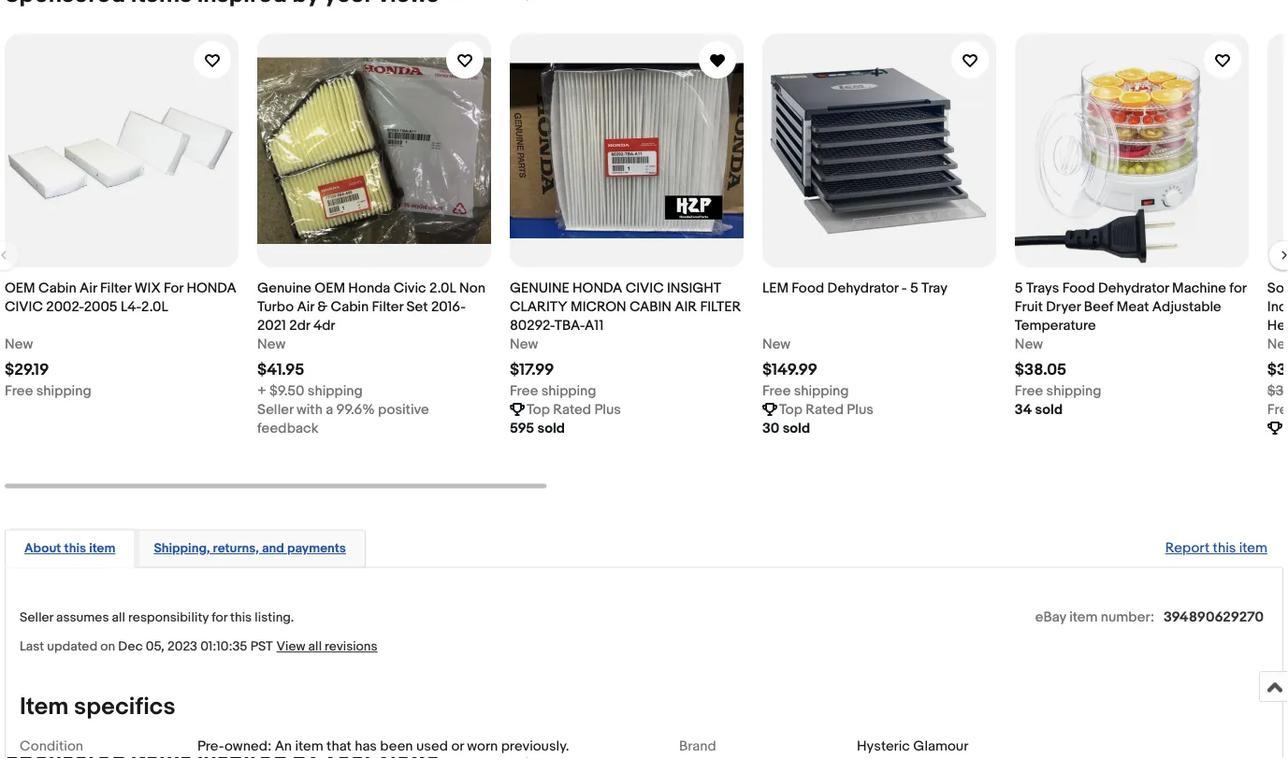 Task type: describe. For each thing, give the bounding box(es) containing it.
cabin inside oem cabin air filter wix for honda civic 2002-2005 l4-2.0l
[[38, 279, 76, 296]]

last updated on dec 05, 2023 01:10:35 pst view all revisions
[[20, 639, 377, 655]]

has
[[355, 738, 377, 755]]

shipping inside 5 trays food dehydrator machine for fruit dryer beef meat adjustable temperature new $38.05 free shipping 34 sold
[[1046, 382, 1101, 399]]

returns,
[[213, 541, 259, 557]]

new $149.99 free shipping
[[762, 335, 849, 399]]

genuine
[[257, 279, 311, 296]]

about this item
[[24, 541, 115, 557]]

civic inside oem cabin air filter wix for honda civic 2002-2005 l4-2.0l
[[5, 298, 43, 315]]

$149.99 text field
[[762, 360, 818, 380]]

honda inside oem cabin air filter wix for honda civic 2002-2005 l4-2.0l
[[186, 279, 236, 296]]

top for $17.99
[[527, 401, 550, 418]]

condition
[[20, 738, 83, 755]]

filter inside oem cabin air filter wix for honda civic 2002-2005 l4-2.0l
[[100, 279, 131, 296]]

2005
[[84, 298, 117, 315]]

wix
[[134, 279, 161, 296]]

1 5 from the left
[[910, 279, 918, 296]]

food inside 5 trays food dehydrator machine for fruit dryer beef meat adjustable temperature new $38.05 free shipping 34 sold
[[1062, 279, 1095, 296]]

trays
[[1026, 279, 1059, 296]]

cabin
[[629, 298, 671, 315]]

shipping inside genuine oem honda civic 2.0l non turbo air & cabin filter set 2016- 2021  2dr 4dr new $41.95 + $9.50 shipping seller with a 99.6% positive feedback
[[308, 382, 363, 399]]

34 sold text field
[[1015, 400, 1063, 419]]

fruit
[[1015, 298, 1043, 315]]

$29.19 text field
[[5, 360, 49, 380]]

2016-
[[431, 298, 466, 315]]

1 horizontal spatial all
[[308, 639, 322, 655]]

item
[[20, 693, 69, 722]]

$38.05
[[1015, 360, 1067, 380]]

filter inside genuine oem honda civic 2.0l non turbo air & cabin filter set 2016- 2021  2dr 4dr new $41.95 + $9.50 shipping seller with a 99.6% positive feedback
[[372, 298, 403, 315]]

rated for $149.99
[[806, 401, 844, 418]]

last
[[20, 639, 44, 655]]

item inside pre-owned: an item that has been used or worn previously. see the seller's listing for full details ...
[[295, 738, 323, 755]]

2021
[[257, 317, 286, 334]]

01:10:35
[[200, 639, 247, 655]]

shipping inside new $29.19 free shipping
[[36, 382, 91, 399]]

plus for $17.99
[[594, 401, 621, 418]]

free shipping text field for $29.19
[[5, 381, 91, 400]]

about this item button
[[24, 540, 115, 558]]

shipping inside genuine honda civic insight clarity micron cabin air filter 80292-tba-a11 new $17.99 free shipping
[[541, 382, 596, 399]]

item right report
[[1239, 540, 1267, 557]]

new inside "new $149.99 free shipping"
[[762, 335, 791, 352]]

hysteric
[[857, 738, 910, 755]]

top for $149.99
[[779, 401, 802, 418]]

free inside "new $149.99 free shipping"
[[762, 382, 791, 399]]

report
[[1165, 540, 1210, 557]]

micron
[[571, 298, 626, 315]]

5 trays food dehydrator machine for fruit dryer beef meat adjustable temperature new $38.05 free shipping 34 sold
[[1015, 279, 1246, 418]]

99.6%
[[336, 401, 375, 418]]

item specifics
[[20, 693, 175, 722]]

free inside new $29.19 free shipping
[[5, 382, 33, 399]]

the
[[226, 757, 246, 759]]

free inside genuine honda civic insight clarity micron cabin air filter 80292-tba-a11 new $17.99 free shipping
[[510, 382, 538, 399]]

lem
[[762, 279, 789, 296]]

see
[[197, 757, 222, 759]]

dec
[[118, 639, 143, 655]]

seller assumes all responsibility for this listing.
[[20, 610, 294, 626]]

0 horizontal spatial seller
[[20, 610, 53, 626]]

free inside 5 trays food dehydrator machine for fruit dryer beef meat adjustable temperature new $38.05 free shipping 34 sold
[[1015, 382, 1043, 399]]

temperature
[[1015, 317, 1096, 334]]

full
[[361, 757, 380, 759]]

+ $9.50 shipping text field
[[257, 381, 363, 400]]

595 sold text field
[[510, 419, 565, 437]]

top rated plus for $17.99
[[527, 401, 621, 418]]

adjustable
[[1152, 298, 1221, 315]]

pre-
[[197, 738, 225, 755]]

$41.95 text field
[[257, 360, 304, 380]]

insight
[[667, 279, 721, 296]]

$39
[[1267, 382, 1288, 399]]

for inside 5 trays food dehydrator machine for fruit dryer beef meat adjustable temperature new $38.05 free shipping 34 sold
[[1229, 279, 1246, 296]]

new text field for $41.95
[[257, 334, 285, 353]]

tray
[[921, 279, 947, 296]]

previously.
[[501, 738, 569, 755]]

filter
[[700, 298, 741, 315]]

new inside 5 trays food dehydrator machine for fruit dryer beef meat adjustable temperature new $38.05 free shipping 34 sold
[[1015, 335, 1043, 352]]

34
[[1015, 401, 1032, 418]]

$38.05 text field
[[1015, 360, 1067, 380]]

clarity
[[510, 298, 568, 315]]

$29.19
[[5, 360, 49, 380]]

non
[[459, 279, 485, 296]]

ebay item number: 394890629270
[[1035, 609, 1264, 626]]

80292-
[[510, 317, 554, 334]]

free shipping text field for $17.99
[[510, 381, 596, 400]]

for
[[164, 279, 183, 296]]

worn
[[467, 738, 498, 755]]

air inside genuine oem honda civic 2.0l non turbo air & cabin filter set 2016- 2021  2dr 4dr new $41.95 + $9.50 shipping seller with a 99.6% positive feedback
[[297, 298, 314, 315]]

2dr
[[289, 317, 310, 334]]

pre-owned: an item that has been used or worn previously. see the seller's listing for full details ...
[[197, 738, 569, 759]]

seller's
[[249, 757, 295, 759]]

set
[[406, 298, 428, 315]]

responsibility
[[128, 610, 209, 626]]

son new $38 $39 free
[[1267, 279, 1288, 418]]

sold for $149.99
[[783, 420, 810, 436]]

machine
[[1172, 279, 1226, 296]]

free shipping text field for $149.99
[[762, 381, 849, 400]]

previous price $399.99 3% off text field
[[1267, 381, 1288, 400]]

595 sold
[[510, 420, 565, 436]]

brand
[[679, 738, 716, 755]]

shipping inside "new $149.99 free shipping"
[[794, 382, 849, 399]]

oem inside oem cabin air filter wix for honda civic 2002-2005 l4-2.0l
[[5, 279, 35, 296]]

dryer
[[1046, 298, 1081, 315]]

feedback
[[257, 420, 318, 436]]

595
[[510, 420, 534, 436]]

listing.
[[255, 610, 294, 626]]

&
[[317, 298, 328, 315]]

genuine oem honda civic 2.0l non turbo air & cabin filter set 2016- 2021  2dr 4dr new $41.95 + $9.50 shipping seller with a 99.6% positive feedback
[[257, 279, 485, 436]]

2.0l inside oem cabin air filter wix for honda civic 2002-2005 l4-2.0l
[[141, 298, 168, 315]]

30 sold
[[762, 420, 810, 436]]

item inside button
[[89, 541, 115, 557]]

30
[[762, 420, 779, 436]]

l4-
[[121, 298, 141, 315]]

lem food dehydrator - 5 tray
[[762, 279, 947, 296]]

civic inside genuine honda civic insight clarity micron cabin air filter 80292-tba-a11 new $17.99 free shipping
[[625, 279, 664, 296]]

view
[[276, 639, 305, 655]]

beef
[[1084, 298, 1113, 315]]

shipping,
[[154, 541, 210, 557]]



Task type: vqa. For each thing, say whether or not it's contained in the screenshot.
the bottommost all
yes



Task type: locate. For each thing, give the bounding box(es) containing it.
6 new from the left
[[1267, 335, 1288, 352]]

or
[[451, 738, 464, 755]]

that
[[326, 738, 352, 755]]

top rated plus text field for $17.99
[[527, 400, 621, 419]]

0 vertical spatial cabin
[[38, 279, 76, 296]]

new text field up $149.99 text field
[[762, 334, 791, 353]]

0 horizontal spatial filter
[[100, 279, 131, 296]]

1 honda from the left
[[186, 279, 236, 296]]

0 horizontal spatial new text field
[[257, 334, 285, 353]]

1 top rated plus text field from the left
[[527, 400, 621, 419]]

2 new from the left
[[257, 335, 285, 352]]

1 horizontal spatial civic
[[625, 279, 664, 296]]

1 new text field from the left
[[257, 334, 285, 353]]

1 horizontal spatial rated
[[806, 401, 844, 418]]

0 horizontal spatial all
[[112, 610, 125, 626]]

1 horizontal spatial dehydrator
[[1098, 279, 1169, 296]]

rated for $17.99
[[553, 401, 591, 418]]

top rated plus for $149.99
[[779, 401, 873, 418]]

Free shipping text field
[[5, 381, 91, 400], [510, 381, 596, 400], [762, 381, 849, 400], [1015, 381, 1101, 400]]

1 rated from the left
[[553, 401, 591, 418]]

0 vertical spatial 2.0l
[[429, 279, 456, 296]]

1 top rated plus from the left
[[527, 401, 621, 418]]

honda
[[348, 279, 390, 296]]

this left listing.
[[230, 610, 252, 626]]

2 plus from the left
[[847, 401, 873, 418]]

free down $39
[[1267, 401, 1288, 418]]

2 horizontal spatial sold
[[1035, 401, 1063, 418]]

all
[[112, 610, 125, 626], [308, 639, 322, 655]]

view all revisions link
[[273, 638, 377, 655]]

report this item
[[1165, 540, 1267, 557]]

genuine
[[510, 279, 569, 296]]

free shipping text field for $38.05
[[1015, 381, 1101, 400]]

1 horizontal spatial filter
[[372, 298, 403, 315]]

updated
[[47, 639, 97, 655]]

civic left 2002-
[[5, 298, 43, 315]]

1 horizontal spatial top rated plus
[[779, 401, 873, 418]]

2 rated from the left
[[806, 401, 844, 418]]

1 horizontal spatial sold
[[783, 420, 810, 436]]

for inside pre-owned: an item that has been used or worn previously. see the seller's listing for full details ...
[[341, 757, 358, 759]]

sold
[[1035, 401, 1063, 418], [537, 420, 565, 436], [783, 420, 810, 436]]

1 vertical spatial seller
[[20, 610, 53, 626]]

new text field for $38
[[1267, 334, 1288, 353]]

food right lem
[[792, 279, 824, 296]]

2 free shipping text field from the left
[[510, 381, 596, 400]]

0 horizontal spatial new text field
[[5, 334, 33, 353]]

new up $149.99 text field
[[762, 335, 791, 352]]

top rated plus text field up 595 sold at the left bottom
[[527, 400, 621, 419]]

free shipping text field down $149.99
[[762, 381, 849, 400]]

2002-
[[46, 298, 84, 315]]

meat
[[1117, 298, 1149, 315]]

used
[[416, 738, 448, 755]]

0 vertical spatial for
[[1229, 279, 1246, 296]]

5 new from the left
[[1015, 335, 1043, 352]]

2 horizontal spatial for
[[1229, 279, 1246, 296]]

2 new text field from the left
[[1015, 334, 1043, 353]]

free down $149.99 text field
[[762, 382, 791, 399]]

this right about
[[64, 541, 86, 557]]

0 vertical spatial air
[[80, 279, 97, 296]]

0 horizontal spatial top rated plus
[[527, 401, 621, 418]]

all right view
[[308, 639, 322, 655]]

new text field down 80292-
[[510, 334, 538, 353]]

2 5 from the left
[[1015, 279, 1023, 296]]

2 vertical spatial for
[[341, 757, 358, 759]]

revisions
[[325, 639, 377, 655]]

1 top from the left
[[527, 401, 550, 418]]

5 right -
[[910, 279, 918, 296]]

1 horizontal spatial air
[[297, 298, 314, 315]]

dehydrator up meat
[[1098, 279, 1169, 296]]

item
[[1239, 540, 1267, 557], [89, 541, 115, 557], [1069, 609, 1098, 626], [295, 738, 323, 755]]

1 horizontal spatial for
[[341, 757, 358, 759]]

shipping up a
[[308, 382, 363, 399]]

new up "$38.05"
[[1015, 335, 1043, 352]]

3 new text field from the left
[[1267, 334, 1288, 353]]

air
[[675, 298, 697, 315]]

cabin inside genuine oem honda civic 2.0l non turbo air & cabin filter set 2016- 2021  2dr 4dr new $41.95 + $9.50 shipping seller with a 99.6% positive feedback
[[331, 298, 369, 315]]

0 horizontal spatial rated
[[553, 401, 591, 418]]

2.0l up 2016-
[[429, 279, 456, 296]]

1 horizontal spatial this
[[230, 610, 252, 626]]

0 horizontal spatial cabin
[[38, 279, 76, 296]]

2023
[[167, 639, 197, 655]]

payments
[[287, 541, 346, 557]]

sold right 34
[[1035, 401, 1063, 418]]

oem cabin air filter wix for honda civic 2002-2005 l4-2.0l
[[5, 279, 236, 315]]

1 free shipping text field from the left
[[5, 381, 91, 400]]

new text field down 2021
[[257, 334, 285, 353]]

1 shipping from the left
[[36, 382, 91, 399]]

0 vertical spatial filter
[[100, 279, 131, 296]]

2 food from the left
[[1062, 279, 1095, 296]]

$9.50
[[269, 382, 304, 399]]

1 vertical spatial cabin
[[331, 298, 369, 315]]

1 horizontal spatial top rated plus text field
[[779, 400, 873, 419]]

1 horizontal spatial plus
[[847, 401, 873, 418]]

rated up 595 sold text box
[[553, 401, 591, 418]]

sold inside 5 trays food dehydrator machine for fruit dryer beef meat adjustable temperature new $38.05 free shipping 34 sold
[[1035, 401, 1063, 418]]

cabin down honda
[[331, 298, 369, 315]]

2 honda from the left
[[573, 279, 622, 296]]

ebay
[[1035, 609, 1066, 626]]

2 top rated plus from the left
[[779, 401, 873, 418]]

item right about
[[89, 541, 115, 557]]

1 vertical spatial 2.0l
[[141, 298, 168, 315]]

positive
[[378, 401, 429, 418]]

2 top from the left
[[779, 401, 802, 418]]

seller down the $9.50
[[257, 401, 293, 418]]

new down 2021
[[257, 335, 285, 352]]

new text field for $29.19
[[5, 334, 33, 353]]

0 horizontal spatial dehydrator
[[827, 279, 898, 296]]

dehydrator inside 5 trays food dehydrator machine for fruit dryer beef meat adjustable temperature new $38.05 free shipping 34 sold
[[1098, 279, 1169, 296]]

honda
[[186, 279, 236, 296], [573, 279, 622, 296]]

$17.99 text field
[[510, 360, 554, 380]]

new inside new $29.19 free shipping
[[5, 335, 33, 352]]

3 free shipping text field from the left
[[762, 381, 849, 400]]

1 horizontal spatial top
[[779, 401, 802, 418]]

0 horizontal spatial honda
[[186, 279, 236, 296]]

oem up $29.19
[[5, 279, 35, 296]]

rated up 30 sold text box
[[806, 401, 844, 418]]

top rated plus up 30 sold text box
[[779, 401, 873, 418]]

Top Rated Plus text field
[[527, 400, 621, 419], [779, 400, 873, 419]]

air
[[80, 279, 97, 296], [297, 298, 314, 315]]

top up 30 sold text box
[[779, 401, 802, 418]]

0 horizontal spatial plus
[[594, 401, 621, 418]]

report this item link
[[1156, 531, 1277, 566]]

3 new from the left
[[510, 335, 538, 352]]

1 vertical spatial all
[[308, 639, 322, 655]]

for
[[1229, 279, 1246, 296], [212, 610, 227, 626], [341, 757, 358, 759]]

0 horizontal spatial this
[[64, 541, 86, 557]]

2 oem from the left
[[315, 279, 345, 296]]

new text field up the $29.19 text field
[[5, 334, 33, 353]]

top up 595 sold text box
[[527, 401, 550, 418]]

Free text field
[[1267, 400, 1288, 419]]

1 oem from the left
[[5, 279, 35, 296]]

this
[[1213, 540, 1236, 557], [64, 541, 86, 557], [230, 610, 252, 626]]

item right ebay
[[1069, 609, 1098, 626]]

0 horizontal spatial for
[[212, 610, 227, 626]]

0 vertical spatial all
[[112, 610, 125, 626]]

honda inside genuine honda civic insight clarity micron cabin air filter 80292-tba-a11 new $17.99 free shipping
[[573, 279, 622, 296]]

civic up cabin
[[625, 279, 664, 296]]

2 new text field from the left
[[510, 334, 538, 353]]

2 horizontal spatial new text field
[[762, 334, 791, 353]]

free shipping text field down the $29.19 text field
[[5, 381, 91, 400]]

5 up the fruit
[[1015, 279, 1023, 296]]

1 vertical spatial civic
[[5, 298, 43, 315]]

1 horizontal spatial honda
[[573, 279, 622, 296]]

New text field
[[257, 334, 285, 353], [510, 334, 538, 353], [762, 334, 791, 353]]

plus down "new $149.99 free shipping"
[[847, 401, 873, 418]]

food
[[792, 279, 824, 296], [1062, 279, 1095, 296]]

food up dryer
[[1062, 279, 1095, 296]]

sold right 30
[[783, 420, 810, 436]]

details
[[383, 757, 426, 759]]

free down $29.19
[[5, 382, 33, 399]]

$38
[[1267, 360, 1288, 380]]

shipping, returns, and payments button
[[154, 540, 346, 558]]

tab list
[[5, 526, 1283, 568]]

oem
[[5, 279, 35, 296], [315, 279, 345, 296]]

05,
[[146, 639, 164, 655]]

sold for honda
[[537, 420, 565, 436]]

5 inside 5 trays food dehydrator machine for fruit dryer beef meat adjustable temperature new $38.05 free shipping 34 sold
[[1015, 279, 1023, 296]]

2.0l down wix
[[141, 298, 168, 315]]

all up on
[[112, 610, 125, 626]]

1 dehydrator from the left
[[827, 279, 898, 296]]

seller inside genuine oem honda civic 2.0l non turbo air & cabin filter set 2016- 2021  2dr 4dr new $41.95 + $9.50 shipping seller with a 99.6% positive feedback
[[257, 401, 293, 418]]

shipping down "$38.05"
[[1046, 382, 1101, 399]]

4 new from the left
[[762, 335, 791, 352]]

free up 34
[[1015, 382, 1043, 399]]

genuine honda civic insight clarity micron cabin air filter 80292-tba-a11 new $17.99 free shipping
[[510, 279, 741, 399]]

free
[[5, 382, 33, 399], [510, 382, 538, 399], [762, 382, 791, 399], [1015, 382, 1043, 399], [1267, 401, 1288, 418]]

new text field for $38.05
[[1015, 334, 1043, 353]]

0 horizontal spatial 5
[[910, 279, 918, 296]]

1 horizontal spatial oem
[[315, 279, 345, 296]]

new text field for $149.99
[[762, 334, 791, 353]]

top rated plus
[[527, 401, 621, 418], [779, 401, 873, 418]]

2 horizontal spatial new text field
[[1267, 334, 1288, 353]]

1 new from the left
[[5, 335, 33, 352]]

2 shipping from the left
[[308, 382, 363, 399]]

sold right 595
[[537, 420, 565, 436]]

4 free shipping text field from the left
[[1015, 381, 1101, 400]]

hysteric glamour
[[857, 738, 968, 755]]

specifics
[[74, 693, 175, 722]]

for up '01:10:35'
[[212, 610, 227, 626]]

an
[[275, 738, 292, 755]]

item up listing
[[295, 738, 323, 755]]

5
[[910, 279, 918, 296], [1015, 279, 1023, 296]]

-
[[901, 279, 907, 296]]

1 horizontal spatial seller
[[257, 401, 293, 418]]

1 plus from the left
[[594, 401, 621, 418]]

turbo
[[257, 298, 294, 315]]

1 new text field from the left
[[5, 334, 33, 353]]

0 vertical spatial seller
[[257, 401, 293, 418]]

for right machine
[[1229, 279, 1246, 296]]

air left the &
[[297, 298, 314, 315]]

plus
[[594, 401, 621, 418], [847, 401, 873, 418]]

$38 text field
[[1267, 360, 1288, 380]]

1 horizontal spatial new text field
[[510, 334, 538, 353]]

number:
[[1101, 609, 1154, 626]]

this right report
[[1213, 540, 1236, 557]]

0 horizontal spatial 2.0l
[[141, 298, 168, 315]]

0 horizontal spatial top rated plus text field
[[527, 400, 621, 419]]

1 vertical spatial air
[[297, 298, 314, 315]]

cabin
[[38, 279, 76, 296], [331, 298, 369, 315]]

air inside oem cabin air filter wix for honda civic 2002-2005 l4-2.0l
[[80, 279, 97, 296]]

tba-
[[554, 317, 585, 334]]

and
[[262, 541, 284, 557]]

this inside button
[[64, 541, 86, 557]]

filter up 2005
[[100, 279, 131, 296]]

new up $38 text field
[[1267, 335, 1288, 352]]

0 horizontal spatial air
[[80, 279, 97, 296]]

4 shipping from the left
[[794, 382, 849, 399]]

free shipping text field down '$38.05' text box
[[1015, 381, 1101, 400]]

1 vertical spatial filter
[[372, 298, 403, 315]]

filter
[[100, 279, 131, 296], [372, 298, 403, 315]]

top rated plus up 595 sold text box
[[527, 401, 621, 418]]

this for about
[[64, 541, 86, 557]]

new text field for $17.99
[[510, 334, 538, 353]]

$17.99
[[510, 360, 554, 380]]

civic
[[625, 279, 664, 296], [5, 298, 43, 315]]

new up the $29.19 text field
[[5, 335, 33, 352]]

free shipping text field down $17.99 text field
[[510, 381, 596, 400]]

3 shipping from the left
[[541, 382, 596, 399]]

top rated plus text field up 30 sold
[[779, 400, 873, 419]]

30 sold text field
[[762, 419, 810, 437]]

1 horizontal spatial food
[[1062, 279, 1095, 296]]

1 horizontal spatial cabin
[[331, 298, 369, 315]]

0 horizontal spatial oem
[[5, 279, 35, 296]]

honda up micron
[[573, 279, 622, 296]]

shipping down $29.19
[[36, 382, 91, 399]]

Seller with a 99.6% positive feedback text field
[[257, 400, 491, 437]]

tab list containing about this item
[[5, 526, 1283, 568]]

free down $17.99
[[510, 382, 538, 399]]

5 shipping from the left
[[1046, 382, 1101, 399]]

0 horizontal spatial top
[[527, 401, 550, 418]]

listing
[[299, 757, 338, 759]]

0 horizontal spatial civic
[[5, 298, 43, 315]]

owned:
[[224, 738, 272, 755]]

this for report
[[1213, 540, 1236, 557]]

1 horizontal spatial 5
[[1015, 279, 1023, 296]]

shipping down $17.99 text field
[[541, 382, 596, 399]]

top
[[527, 401, 550, 418], [779, 401, 802, 418]]

1 food from the left
[[792, 279, 824, 296]]

new text field up $38 text field
[[1267, 334, 1288, 353]]

0 horizontal spatial food
[[792, 279, 824, 296]]

assumes
[[56, 610, 109, 626]]

been
[[380, 738, 413, 755]]

new text field up "$38.05"
[[1015, 334, 1043, 353]]

cabin up 2002-
[[38, 279, 76, 296]]

filter down honda
[[372, 298, 403, 315]]

new down 80292-
[[510, 335, 538, 352]]

2.0l inside genuine oem honda civic 2.0l non turbo air & cabin filter set 2016- 2021  2dr 4dr new $41.95 + $9.50 shipping seller with a 99.6% positive feedback
[[429, 279, 456, 296]]

new inside genuine oem honda civic 2.0l non turbo air & cabin filter set 2016- 2021  2dr 4dr new $41.95 + $9.50 shipping seller with a 99.6% positive feedback
[[257, 335, 285, 352]]

with
[[296, 401, 323, 418]]

0 horizontal spatial sold
[[537, 420, 565, 436]]

dehydrator left -
[[827, 279, 898, 296]]

...
[[429, 757, 440, 759]]

plus for $149.99
[[847, 401, 873, 418]]

2 horizontal spatial this
[[1213, 540, 1236, 557]]

New text field
[[5, 334, 33, 353], [1015, 334, 1043, 353], [1267, 334, 1288, 353]]

honda right 'for'
[[186, 279, 236, 296]]

2 top rated plus text field from the left
[[779, 400, 873, 419]]

dehydrator
[[827, 279, 898, 296], [1098, 279, 1169, 296]]

1 vertical spatial for
[[212, 610, 227, 626]]

plus down genuine honda civic insight clarity micron cabin air filter 80292-tba-a11 new $17.99 free shipping
[[594, 401, 621, 418]]

oem inside genuine oem honda civic 2.0l non turbo air & cabin filter set 2016- 2021  2dr 4dr new $41.95 + $9.50 shipping seller with a 99.6% positive feedback
[[315, 279, 345, 296]]

3 new text field from the left
[[762, 334, 791, 353]]

0 vertical spatial civic
[[625, 279, 664, 296]]

$149.99
[[762, 360, 818, 380]]

new
[[5, 335, 33, 352], [257, 335, 285, 352], [510, 335, 538, 352], [762, 335, 791, 352], [1015, 335, 1043, 352], [1267, 335, 1288, 352]]

+
[[257, 382, 266, 399]]

oem up the &
[[315, 279, 345, 296]]

top rated plus text field for $149.99
[[779, 400, 873, 419]]

air up 2005
[[80, 279, 97, 296]]

seller up 'last'
[[20, 610, 53, 626]]

2 dehydrator from the left
[[1098, 279, 1169, 296]]

$41.95
[[257, 360, 304, 380]]

1 horizontal spatial 2.0l
[[429, 279, 456, 296]]

new inside genuine honda civic insight clarity micron cabin air filter 80292-tba-a11 new $17.99 free shipping
[[510, 335, 538, 352]]

about
[[24, 541, 61, 557]]

a11
[[585, 317, 604, 334]]

shipping down $149.99
[[794, 382, 849, 399]]

a
[[326, 401, 333, 418]]

1 horizontal spatial new text field
[[1015, 334, 1043, 353]]

for down the 'that' on the left
[[341, 757, 358, 759]]



